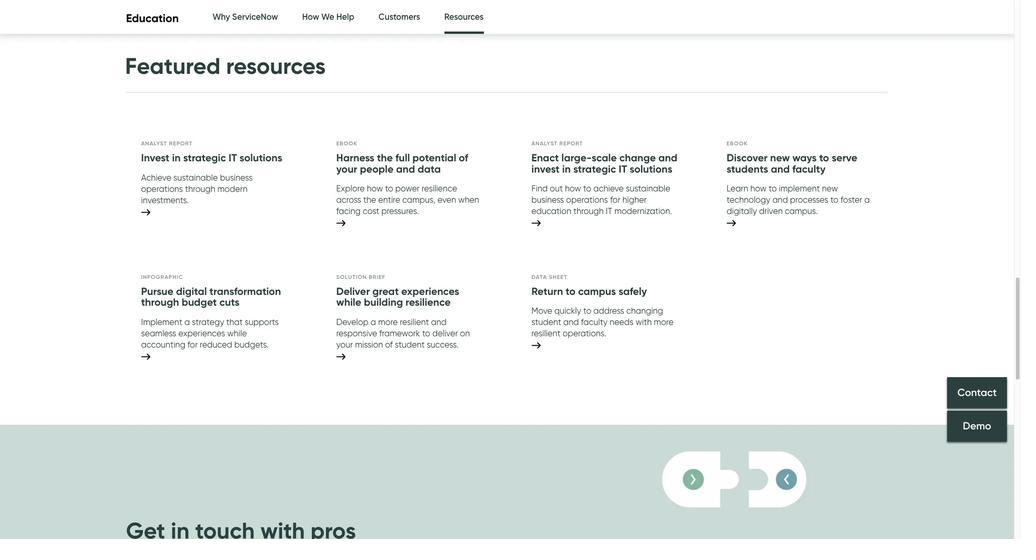 Task type: vqa. For each thing, say whether or not it's contained in the screenshot.
Why
yes



Task type: locate. For each thing, give the bounding box(es) containing it.
resilient inside move quickly to address changing student and faculty needs with more resilient operations.
[[532, 329, 561, 339]]

faculty
[[793, 163, 826, 175], [581, 317, 608, 327]]

0 vertical spatial resilience
[[422, 184, 458, 193]]

1 horizontal spatial how
[[565, 184, 582, 193]]

and up power
[[396, 163, 415, 175]]

0 horizontal spatial how
[[367, 184, 383, 193]]

it down achieve
[[606, 206, 613, 216]]

new
[[771, 152, 791, 164], [823, 184, 839, 193]]

0 vertical spatial experiences
[[402, 285, 460, 298]]

student down framework
[[395, 340, 425, 350]]

and up deliver at the left bottom of the page
[[431, 317, 447, 327]]

resilience up deliver at the left bottom of the page
[[406, 296, 451, 309]]

strategic
[[183, 152, 226, 164], [574, 163, 617, 175]]

supports
[[245, 317, 279, 327]]

it right scale
[[619, 163, 628, 175]]

great
[[373, 285, 399, 298]]

0 vertical spatial resilient
[[400, 317, 429, 327]]

0 horizontal spatial faculty
[[581, 317, 608, 327]]

business up education
[[532, 195, 564, 205]]

and left ways
[[771, 163, 790, 175]]

0 horizontal spatial of
[[385, 340, 393, 350]]

a right foster
[[865, 195, 870, 205]]

through up implement
[[141, 296, 179, 309]]

1 vertical spatial resilience
[[406, 296, 451, 309]]

0 vertical spatial faculty
[[793, 163, 826, 175]]

harness the full potential of your people and data
[[337, 152, 469, 175]]

0 horizontal spatial a
[[185, 317, 190, 327]]

0 vertical spatial operations
[[141, 184, 183, 194]]

resources
[[226, 52, 326, 80]]

featured
[[125, 52, 221, 80]]

how up technology
[[751, 184, 767, 193]]

operations.
[[563, 329, 607, 339]]

student inside move quickly to address changing student and faculty needs with more resilient operations.
[[532, 317, 562, 327]]

servicenow
[[232, 12, 278, 22]]

campus
[[579, 285, 617, 298]]

through down achieve
[[574, 206, 604, 216]]

1 horizontal spatial through
[[185, 184, 216, 194]]

resources
[[445, 12, 484, 22]]

strategic up achieve
[[574, 163, 617, 175]]

student down move
[[532, 317, 562, 327]]

1 horizontal spatial for
[[611, 195, 621, 205]]

why servicenow link
[[213, 0, 278, 34]]

experiences down strategy
[[179, 328, 225, 338]]

1 your from the top
[[337, 163, 358, 175]]

more inside move quickly to address changing student and faculty needs with more resilient operations.
[[654, 317, 674, 327]]

the left full
[[377, 152, 393, 164]]

move
[[532, 306, 553, 316]]

achieve
[[141, 173, 171, 182]]

return
[[532, 285, 563, 298]]

how
[[367, 184, 383, 193], [565, 184, 582, 193], [751, 184, 767, 193]]

develop a more resilient and responsive framework to deliver on your mission of student success.
[[337, 317, 470, 350]]

more right with
[[654, 317, 674, 327]]

in right "invest"
[[563, 163, 571, 175]]

1 horizontal spatial of
[[459, 152, 469, 164]]

0 horizontal spatial business
[[220, 173, 253, 182]]

1 horizontal spatial it
[[606, 206, 613, 216]]

implement
[[780, 184, 821, 193]]

to inside the explore how to power resilience across the entire campus, even when facing cost pressures.
[[385, 184, 393, 193]]

and down "quickly"
[[564, 317, 579, 327]]

for left reduced
[[188, 340, 198, 350]]

and up the driven
[[773, 195, 789, 205]]

0 vertical spatial the
[[377, 152, 393, 164]]

a inside develop a more resilient and responsive framework to deliver on your mission of student success.
[[371, 317, 376, 327]]

0 horizontal spatial while
[[227, 328, 247, 338]]

of down framework
[[385, 340, 393, 350]]

faculty up implement
[[793, 163, 826, 175]]

we
[[322, 12, 335, 22]]

the up cost
[[364, 195, 376, 205]]

demo link
[[948, 411, 1008, 442]]

new inside discover new ways to serve students and faculty
[[771, 152, 791, 164]]

a left strategy
[[185, 317, 190, 327]]

0 vertical spatial student
[[532, 317, 562, 327]]

through
[[185, 184, 216, 194], [574, 206, 604, 216], [141, 296, 179, 309]]

faculty inside move quickly to address changing student and faculty needs with more resilient operations.
[[581, 317, 608, 327]]

1 horizontal spatial operations
[[567, 195, 609, 205]]

business up modern
[[220, 173, 253, 182]]

more
[[378, 317, 398, 327], [654, 317, 674, 327]]

0 horizontal spatial operations
[[141, 184, 183, 194]]

1 horizontal spatial experiences
[[402, 285, 460, 298]]

while down that
[[227, 328, 247, 338]]

while up develop at left bottom
[[337, 296, 362, 309]]

modern
[[218, 184, 248, 194]]

0 vertical spatial sustainable
[[174, 173, 218, 182]]

the
[[377, 152, 393, 164], [364, 195, 376, 205]]

0 horizontal spatial new
[[771, 152, 791, 164]]

1 vertical spatial experiences
[[179, 328, 225, 338]]

a up responsive
[[371, 317, 376, 327]]

2 horizontal spatial a
[[865, 195, 870, 205]]

enact large-scale change and invest in strategic it solutions
[[532, 152, 678, 175]]

more up framework
[[378, 317, 398, 327]]

for inside the find out how to achieve sustainable business operations for higher education through it modernization.
[[611, 195, 621, 205]]

resilient down move
[[532, 329, 561, 339]]

how for students
[[751, 184, 767, 193]]

2 your from the top
[[337, 340, 353, 350]]

1 horizontal spatial resilient
[[532, 329, 561, 339]]

1 vertical spatial while
[[227, 328, 247, 338]]

0 vertical spatial while
[[337, 296, 362, 309]]

strategic inside enact large-scale change and invest in strategic it solutions
[[574, 163, 617, 175]]

1 vertical spatial business
[[532, 195, 564, 205]]

discover
[[727, 152, 768, 164]]

1 vertical spatial new
[[823, 184, 839, 193]]

pursue digital transformation through budget cuts
[[141, 285, 281, 309]]

strategy
[[192, 317, 224, 327]]

0 horizontal spatial sustainable
[[174, 173, 218, 182]]

why servicenow
[[213, 12, 278, 22]]

student inside develop a more resilient and responsive framework to deliver on your mission of student success.
[[395, 340, 425, 350]]

to up the driven
[[769, 184, 777, 193]]

to
[[820, 152, 830, 164], [385, 184, 393, 193], [584, 184, 592, 193], [769, 184, 777, 193], [831, 195, 839, 205], [566, 285, 576, 298], [584, 306, 592, 316], [423, 328, 431, 338]]

mission
[[355, 340, 383, 350]]

resilience up even
[[422, 184, 458, 193]]

in right invest
[[172, 152, 181, 164]]

faculty up operations.
[[581, 317, 608, 327]]

and inside move quickly to address changing student and faculty needs with more resilient operations.
[[564, 317, 579, 327]]

1 how from the left
[[367, 184, 383, 193]]

it inside enact large-scale change and invest in strategic it solutions
[[619, 163, 628, 175]]

0 vertical spatial for
[[611, 195, 621, 205]]

1 vertical spatial of
[[385, 340, 393, 350]]

across
[[337, 195, 362, 205]]

customers link
[[379, 0, 420, 34]]

to right ways
[[820, 152, 830, 164]]

to up "quickly"
[[566, 285, 576, 298]]

operations
[[141, 184, 183, 194], [567, 195, 609, 205]]

1 horizontal spatial new
[[823, 184, 839, 193]]

solutions up higher
[[630, 163, 673, 175]]

1 horizontal spatial in
[[563, 163, 571, 175]]

digital
[[176, 285, 207, 298]]

harness
[[337, 152, 375, 164]]

2 horizontal spatial through
[[574, 206, 604, 216]]

2 how from the left
[[565, 184, 582, 193]]

0 horizontal spatial more
[[378, 317, 398, 327]]

to left achieve
[[584, 184, 592, 193]]

operations inside achieve sustainable business operations through modern investments.
[[141, 184, 183, 194]]

to inside move quickly to address changing student and faculty needs with more resilient operations.
[[584, 306, 592, 316]]

strategic up achieve sustainable business operations through modern investments.
[[183, 152, 226, 164]]

to up entire
[[385, 184, 393, 193]]

3 how from the left
[[751, 184, 767, 193]]

it up modern
[[229, 152, 237, 164]]

of right potential in the top left of the page
[[459, 152, 469, 164]]

student
[[532, 317, 562, 327], [395, 340, 425, 350]]

sustainable up higher
[[626, 184, 671, 193]]

cuts
[[220, 296, 240, 309]]

1 horizontal spatial faculty
[[793, 163, 826, 175]]

0 horizontal spatial experiences
[[179, 328, 225, 338]]

to left deliver at the left bottom of the page
[[423, 328, 431, 338]]

sustainable down invest in strategic it solutions on the left of page
[[174, 173, 218, 182]]

investments.
[[141, 195, 189, 205]]

resilience
[[422, 184, 458, 193], [406, 296, 451, 309]]

0 horizontal spatial for
[[188, 340, 198, 350]]

new up processes
[[823, 184, 839, 193]]

how inside the explore how to power resilience across the entire campus, even when facing cost pressures.
[[367, 184, 383, 193]]

a for pursue digital transformation through budget cuts
[[185, 317, 190, 327]]

0 vertical spatial new
[[771, 152, 791, 164]]

seamless
[[141, 328, 176, 338]]

1 horizontal spatial business
[[532, 195, 564, 205]]

1 horizontal spatial sustainable
[[626, 184, 671, 193]]

1 vertical spatial sustainable
[[626, 184, 671, 193]]

0 vertical spatial your
[[337, 163, 358, 175]]

how up entire
[[367, 184, 383, 193]]

success.
[[427, 340, 459, 350]]

pressures.
[[382, 206, 419, 216]]

business
[[220, 173, 253, 182], [532, 195, 564, 205]]

modernization.
[[615, 206, 673, 216]]

experiences inside deliver great experiences while building resilience
[[402, 285, 460, 298]]

through left modern
[[185, 184, 216, 194]]

0 vertical spatial through
[[185, 184, 216, 194]]

people
[[360, 163, 394, 175]]

the inside the explore how to power resilience across the entire campus, even when facing cost pressures.
[[364, 195, 376, 205]]

1 vertical spatial the
[[364, 195, 376, 205]]

new left ways
[[771, 152, 791, 164]]

0 vertical spatial business
[[220, 173, 253, 182]]

through inside achieve sustainable business operations through modern investments.
[[185, 184, 216, 194]]

1 horizontal spatial more
[[654, 317, 674, 327]]

and right change
[[659, 152, 678, 164]]

quickly
[[555, 306, 582, 316]]

potential
[[413, 152, 457, 164]]

sustainable inside achieve sustainable business operations through modern investments.
[[174, 173, 218, 182]]

how inside 'learn how to implement new technology and processes to foster a digitally driven campus.'
[[751, 184, 767, 193]]

2 horizontal spatial it
[[619, 163, 628, 175]]

while inside deliver great experiences while building resilience
[[337, 296, 362, 309]]

deliver
[[433, 328, 458, 338]]

1 horizontal spatial while
[[337, 296, 362, 309]]

resilient up framework
[[400, 317, 429, 327]]

your down responsive
[[337, 340, 353, 350]]

implement a strategy that supports seamless experiences while accounting for reduced budgets.
[[141, 317, 279, 350]]

resilient
[[400, 317, 429, 327], [532, 329, 561, 339]]

driven
[[760, 206, 783, 216]]

of inside harness the full potential of your people and data
[[459, 152, 469, 164]]

campus.
[[785, 206, 819, 216]]

a for deliver great experiences while building resilience
[[371, 317, 376, 327]]

how right out
[[565, 184, 582, 193]]

1 vertical spatial through
[[574, 206, 604, 216]]

1 vertical spatial your
[[337, 340, 353, 350]]

your up the explore
[[337, 163, 358, 175]]

faculty inside discover new ways to serve students and faculty
[[793, 163, 826, 175]]

reduced
[[200, 340, 232, 350]]

0 horizontal spatial through
[[141, 296, 179, 309]]

1 vertical spatial faculty
[[581, 317, 608, 327]]

1 horizontal spatial student
[[532, 317, 562, 327]]

0 horizontal spatial resilient
[[400, 317, 429, 327]]

solutions up modern
[[240, 152, 282, 164]]

and inside 'learn how to implement new technology and processes to foster a digitally driven campus.'
[[773, 195, 789, 205]]

how for your
[[367, 184, 383, 193]]

operations up investments.
[[141, 184, 183, 194]]

sustainable
[[174, 173, 218, 182], [626, 184, 671, 193]]

to right "quickly"
[[584, 306, 592, 316]]

while
[[337, 296, 362, 309], [227, 328, 247, 338]]

invest
[[532, 163, 560, 175]]

of
[[459, 152, 469, 164], [385, 340, 393, 350]]

in
[[172, 152, 181, 164], [563, 163, 571, 175]]

1 horizontal spatial strategic
[[574, 163, 617, 175]]

0 vertical spatial of
[[459, 152, 469, 164]]

1 vertical spatial for
[[188, 340, 198, 350]]

1 horizontal spatial solutions
[[630, 163, 673, 175]]

operations down achieve
[[567, 195, 609, 205]]

large-
[[562, 152, 592, 164]]

and
[[659, 152, 678, 164], [396, 163, 415, 175], [771, 163, 790, 175], [773, 195, 789, 205], [431, 317, 447, 327], [564, 317, 579, 327]]

experiences up deliver at the left bottom of the page
[[402, 285, 460, 298]]

2 vertical spatial through
[[141, 296, 179, 309]]

enact
[[532, 152, 559, 164]]

for down achieve
[[611, 195, 621, 205]]

find out how to achieve sustainable business operations for higher education through it modernization.
[[532, 184, 673, 216]]

0 horizontal spatial the
[[364, 195, 376, 205]]

a inside implement a strategy that supports seamless experiences while accounting for reduced budgets.
[[185, 317, 190, 327]]

for
[[611, 195, 621, 205], [188, 340, 198, 350]]

power
[[396, 184, 420, 193]]

0 horizontal spatial student
[[395, 340, 425, 350]]

1 vertical spatial student
[[395, 340, 425, 350]]

illustration of a professor talking to a student while holding a tablet. image
[[545, 425, 898, 539]]

1 horizontal spatial a
[[371, 317, 376, 327]]

1 vertical spatial operations
[[567, 195, 609, 205]]

2 horizontal spatial how
[[751, 184, 767, 193]]

contact link
[[948, 378, 1008, 409]]

1 horizontal spatial the
[[377, 152, 393, 164]]

1 vertical spatial resilient
[[532, 329, 561, 339]]



Task type: describe. For each thing, give the bounding box(es) containing it.
0 horizontal spatial solutions
[[240, 152, 282, 164]]

find
[[532, 184, 548, 193]]

faculty for to
[[581, 317, 608, 327]]

explore
[[337, 184, 365, 193]]

with
[[636, 317, 652, 327]]

and inside enact large-scale change and invest in strategic it solutions
[[659, 152, 678, 164]]

education
[[532, 206, 572, 216]]

to inside develop a more resilient and responsive framework to deliver on your mission of student success.
[[423, 328, 431, 338]]

change
[[620, 152, 656, 164]]

learn
[[727, 184, 749, 193]]

develop
[[337, 317, 369, 327]]

and inside harness the full potential of your people and data
[[396, 163, 415, 175]]

new inside 'learn how to implement new technology and processes to foster a digitally driven campus.'
[[823, 184, 839, 193]]

and inside discover new ways to serve students and faculty
[[771, 163, 790, 175]]

even
[[438, 195, 457, 205]]

business inside achieve sustainable business operations through modern investments.
[[220, 173, 253, 182]]

more inside develop a more resilient and responsive framework to deliver on your mission of student success.
[[378, 317, 398, 327]]

responsive
[[337, 328, 377, 338]]

of inside develop a more resilient and responsive framework to deliver on your mission of student success.
[[385, 340, 393, 350]]

your inside harness the full potential of your people and data
[[337, 163, 358, 175]]

0 horizontal spatial it
[[229, 152, 237, 164]]

solutions inside enact large-scale change and invest in strategic it solutions
[[630, 163, 673, 175]]

resilience inside the explore how to power resilience across the entire campus, even when facing cost pressures.
[[422, 184, 458, 193]]

budgets.
[[235, 340, 269, 350]]

data
[[418, 163, 441, 175]]

out
[[550, 184, 563, 193]]

return to campus safely
[[532, 285, 647, 298]]

deliver
[[337, 285, 370, 298]]

experiences inside implement a strategy that supports seamless experiences while accounting for reduced budgets.
[[179, 328, 225, 338]]

technology
[[727, 195, 771, 205]]

how inside the find out how to achieve sustainable business operations for higher education through it modernization.
[[565, 184, 582, 193]]

and inside develop a more resilient and responsive framework to deliver on your mission of student success.
[[431, 317, 447, 327]]

achieve sustainable business operations through modern investments.
[[141, 173, 253, 205]]

digitally
[[727, 206, 758, 216]]

how we help
[[302, 12, 355, 22]]

on
[[460, 328, 470, 338]]

transformation
[[210, 285, 281, 298]]

featured resources
[[125, 52, 326, 80]]

0 horizontal spatial in
[[172, 152, 181, 164]]

safely
[[619, 285, 647, 298]]

to left foster
[[831, 195, 839, 205]]

resources link
[[445, 0, 484, 37]]

campus,
[[403, 195, 436, 205]]

discover new ways to serve students and faculty
[[727, 152, 858, 175]]

entire
[[379, 195, 401, 205]]

to inside discover new ways to serve students and faculty
[[820, 152, 830, 164]]

higher
[[623, 195, 647, 205]]

learn how to implement new technology and processes to foster a digitally driven campus.
[[727, 184, 870, 216]]

changing
[[627, 306, 664, 316]]

accounting
[[141, 340, 185, 350]]

when
[[459, 195, 480, 205]]

budget
[[182, 296, 217, 309]]

explore how to power resilience across the entire campus, even when facing cost pressures.
[[337, 184, 480, 216]]

0 horizontal spatial strategic
[[183, 152, 226, 164]]

invest
[[141, 152, 170, 164]]

while inside implement a strategy that supports seamless experiences while accounting for reduced budgets.
[[227, 328, 247, 338]]

through inside the find out how to achieve sustainable business operations for higher education through it modernization.
[[574, 206, 604, 216]]

a inside 'learn how to implement new technology and processes to foster a digitally driven campus.'
[[865, 195, 870, 205]]

to inside the find out how to achieve sustainable business operations for higher education through it modernization.
[[584, 184, 592, 193]]

students
[[727, 163, 769, 175]]

foster
[[841, 195, 863, 205]]

in inside enact large-scale change and invest in strategic it solutions
[[563, 163, 571, 175]]

it inside the find out how to achieve sustainable business operations for higher education through it modernization.
[[606, 206, 613, 216]]

building
[[364, 296, 403, 309]]

resilient inside develop a more resilient and responsive framework to deliver on your mission of student success.
[[400, 317, 429, 327]]

implement
[[141, 317, 182, 327]]

how
[[302, 12, 320, 22]]

facing
[[337, 206, 361, 216]]

serve
[[832, 152, 858, 164]]

contact
[[958, 386, 998, 399]]

deliver great experiences while building resilience
[[337, 285, 460, 309]]

sustainable inside the find out how to achieve sustainable business operations for higher education through it modernization.
[[626, 184, 671, 193]]

full
[[396, 152, 410, 164]]

framework
[[380, 328, 420, 338]]

processes
[[791, 195, 829, 205]]

faculty for ways
[[793, 163, 826, 175]]

how we help link
[[302, 0, 355, 34]]

for inside implement a strategy that supports seamless experiences while accounting for reduced budgets.
[[188, 340, 198, 350]]

why
[[213, 12, 230, 22]]

resilience inside deliver great experiences while building resilience
[[406, 296, 451, 309]]

move quickly to address changing student and faculty needs with more resilient operations.
[[532, 306, 674, 339]]

the inside harness the full potential of your people and data
[[377, 152, 393, 164]]

through inside "pursue digital transformation through budget cuts"
[[141, 296, 179, 309]]

demo
[[964, 420, 992, 433]]

customers
[[379, 12, 420, 22]]

scale
[[592, 152, 617, 164]]

education
[[126, 11, 179, 25]]

invest in strategic it solutions
[[141, 152, 282, 164]]

achieve
[[594, 184, 624, 193]]

operations inside the find out how to achieve sustainable business operations for higher education through it modernization.
[[567, 195, 609, 205]]

address
[[594, 306, 625, 316]]

your inside develop a more resilient and responsive framework to deliver on your mission of student success.
[[337, 340, 353, 350]]

business inside the find out how to achieve sustainable business operations for higher education through it modernization.
[[532, 195, 564, 205]]

ways
[[793, 152, 817, 164]]

pursue
[[141, 285, 174, 298]]

that
[[226, 317, 243, 327]]



